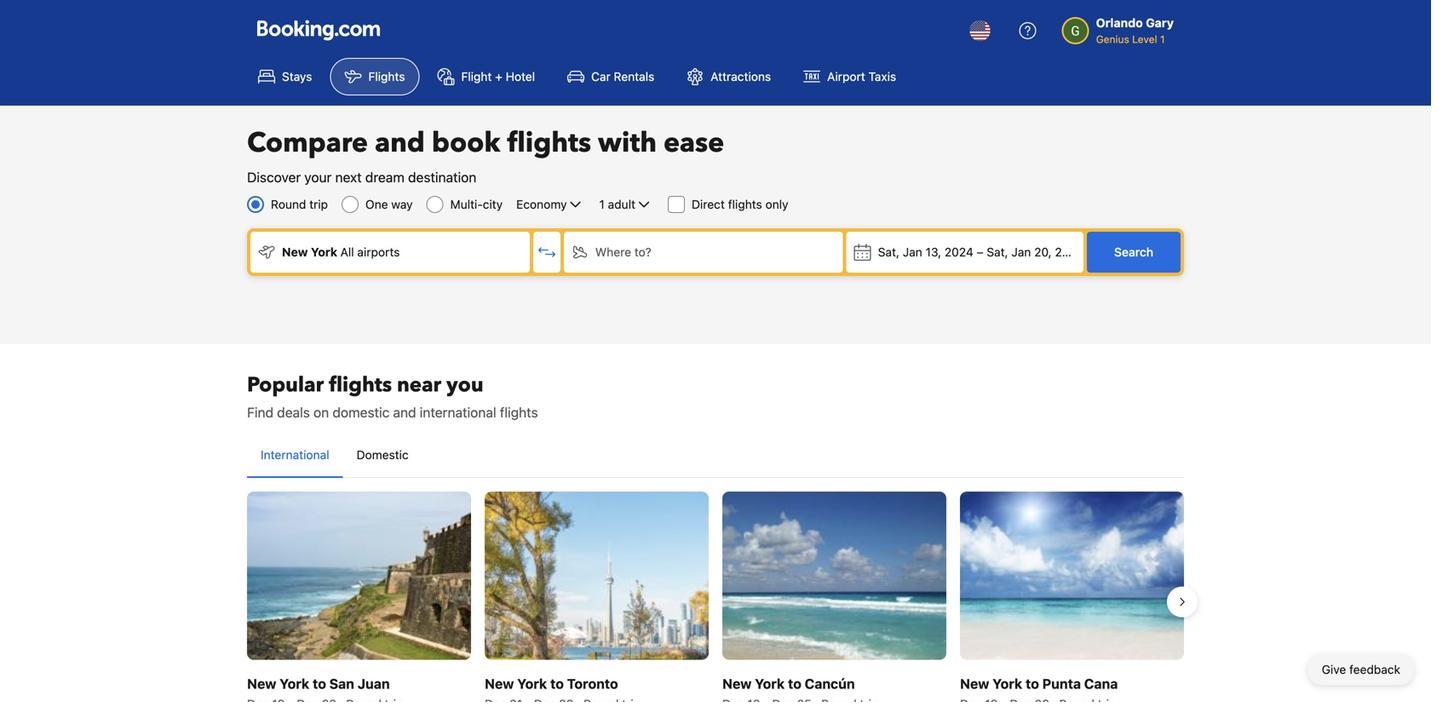 Task type: vqa. For each thing, say whether or not it's contained in the screenshot.
REVIEWS) related to Super
no



Task type: locate. For each thing, give the bounding box(es) containing it.
level
[[1132, 33, 1158, 45]]

and
[[375, 124, 425, 161], [393, 404, 416, 420]]

0 horizontal spatial 1
[[599, 197, 605, 211]]

new inside 'link'
[[247, 675, 276, 692]]

2 to from the left
[[550, 675, 564, 692]]

4 to from the left
[[1026, 675, 1039, 692]]

genius
[[1096, 33, 1130, 45]]

and down near
[[393, 404, 416, 420]]

0 horizontal spatial sat,
[[878, 245, 900, 259]]

region
[[233, 485, 1198, 702]]

near
[[397, 371, 441, 399]]

discover
[[247, 169, 301, 185]]

orlando gary genius level 1
[[1096, 16, 1174, 45]]

york left cancún
[[755, 675, 785, 692]]

round trip
[[271, 197, 328, 211]]

international
[[261, 448, 329, 462]]

new for new york to san juan
[[247, 675, 276, 692]]

new york to san juan
[[247, 675, 390, 692]]

new york to toronto image
[[485, 492, 709, 660]]

0 vertical spatial 1
[[1160, 33, 1165, 45]]

region containing new york to san juan
[[233, 485, 1198, 702]]

flights up domestic
[[329, 371, 392, 399]]

new york to punta cana
[[960, 675, 1118, 692]]

to left san
[[313, 675, 326, 692]]

new york to san juan image
[[247, 492, 471, 660]]

find
[[247, 404, 274, 420]]

round
[[271, 197, 306, 211]]

2 sat, from the left
[[987, 245, 1008, 259]]

1 horizontal spatial jan
[[1012, 245, 1031, 259]]

flights
[[368, 69, 405, 83]]

popular flights near you find deals on domestic and international flights
[[247, 371, 538, 420]]

1 adult
[[599, 197, 636, 211]]

york left punta
[[993, 675, 1023, 692]]

0 horizontal spatial 2024
[[945, 245, 974, 259]]

where to?
[[595, 245, 652, 259]]

new for new york all airports
[[282, 245, 308, 259]]

san
[[329, 675, 354, 692]]

york left the 'toronto'
[[517, 675, 547, 692]]

multi-city
[[450, 197, 503, 211]]

sat,
[[878, 245, 900, 259], [987, 245, 1008, 259]]

1 adult button
[[598, 194, 654, 215]]

to
[[313, 675, 326, 692], [550, 675, 564, 692], [788, 675, 802, 692], [1026, 675, 1039, 692]]

popular
[[247, 371, 324, 399]]

attractions link
[[672, 58, 786, 95]]

search button
[[1087, 232, 1181, 273]]

with
[[598, 124, 657, 161]]

new york to cancún
[[723, 675, 855, 692]]

to left the 'toronto'
[[550, 675, 564, 692]]

your
[[304, 169, 332, 185]]

new for new york to cancún
[[723, 675, 752, 692]]

stays
[[282, 69, 312, 83]]

jan
[[903, 245, 923, 259], [1012, 245, 1031, 259]]

+
[[495, 69, 503, 83]]

2 2024 from the left
[[1055, 245, 1084, 259]]

york inside 'link'
[[280, 675, 309, 692]]

attractions
[[711, 69, 771, 83]]

to left cancún
[[788, 675, 802, 692]]

0 horizontal spatial jan
[[903, 245, 923, 259]]

to for toronto
[[550, 675, 564, 692]]

1 left adult
[[599, 197, 605, 211]]

and inside popular flights near you find deals on domestic and international flights
[[393, 404, 416, 420]]

booking.com logo image
[[257, 20, 380, 40], [257, 20, 380, 40]]

1 down gary
[[1160, 33, 1165, 45]]

only
[[766, 197, 789, 211]]

1 horizontal spatial 1
[[1160, 33, 1165, 45]]

1 vertical spatial and
[[393, 404, 416, 420]]

airports
[[357, 245, 400, 259]]

sat, right "–"
[[987, 245, 1008, 259]]

jan left the 13, at the right of page
[[903, 245, 923, 259]]

york
[[311, 245, 337, 259], [280, 675, 309, 692], [517, 675, 547, 692], [755, 675, 785, 692], [993, 675, 1023, 692]]

destination
[[408, 169, 477, 185]]

domestic
[[333, 404, 390, 420]]

3 to from the left
[[788, 675, 802, 692]]

1 vertical spatial 1
[[599, 197, 605, 211]]

flights link
[[330, 58, 420, 95]]

sat, jan 13, 2024 – sat, jan 20, 2024 button
[[847, 232, 1084, 273]]

tab list
[[247, 433, 1184, 479]]

car rentals link
[[553, 58, 669, 95]]

flights up economy
[[507, 124, 591, 161]]

sat, jan 13, 2024 – sat, jan 20, 2024
[[878, 245, 1084, 259]]

new york all airports
[[282, 245, 400, 259]]

1 horizontal spatial sat,
[[987, 245, 1008, 259]]

flights inside the compare and book flights with ease discover your next dream destination
[[507, 124, 591, 161]]

new
[[282, 245, 308, 259], [247, 675, 276, 692], [485, 675, 514, 692], [723, 675, 752, 692], [960, 675, 990, 692]]

to inside 'link'
[[313, 675, 326, 692]]

1 inside orlando gary genius level 1
[[1160, 33, 1165, 45]]

new york to cancún link
[[723, 492, 947, 702]]

1 horizontal spatial 2024
[[1055, 245, 1084, 259]]

york left san
[[280, 675, 309, 692]]

jan left 20,
[[1012, 245, 1031, 259]]

international button
[[247, 433, 343, 477]]

and up dream
[[375, 124, 425, 161]]

feedback
[[1350, 662, 1401, 677]]

punta
[[1043, 675, 1081, 692]]

one
[[366, 197, 388, 211]]

new york to punta cana link
[[960, 492, 1184, 702]]

1
[[1160, 33, 1165, 45], [599, 197, 605, 211]]

0 vertical spatial and
[[375, 124, 425, 161]]

2024 right 20,
[[1055, 245, 1084, 259]]

give feedback
[[1322, 662, 1401, 677]]

deals
[[277, 404, 310, 420]]

to for cancún
[[788, 675, 802, 692]]

1 to from the left
[[313, 675, 326, 692]]

compare
[[247, 124, 368, 161]]

one way
[[366, 197, 413, 211]]

and inside the compare and book flights with ease discover your next dream destination
[[375, 124, 425, 161]]

orlando
[[1096, 16, 1143, 30]]

york left all
[[311, 245, 337, 259]]

tab list containing international
[[247, 433, 1184, 479]]

direct flights only
[[692, 197, 789, 211]]

where
[[595, 245, 631, 259]]

1 inside dropdown button
[[599, 197, 605, 211]]

new york to toronto
[[485, 675, 618, 692]]

york for airports
[[311, 245, 337, 259]]

you
[[446, 371, 484, 399]]

1 sat, from the left
[[878, 245, 900, 259]]

sat, left the 13, at the right of page
[[878, 245, 900, 259]]

flights
[[507, 124, 591, 161], [728, 197, 762, 211], [329, 371, 392, 399], [500, 404, 538, 420]]

new york to punta cana image
[[960, 492, 1184, 660]]

flight + hotel
[[461, 69, 535, 83]]

to left punta
[[1026, 675, 1039, 692]]

2024 left "–"
[[945, 245, 974, 259]]



Task type: describe. For each thing, give the bounding box(es) containing it.
on
[[314, 404, 329, 420]]

13,
[[926, 245, 942, 259]]

gary
[[1146, 16, 1174, 30]]

cana
[[1084, 675, 1118, 692]]

domestic
[[357, 448, 409, 462]]

dream
[[365, 169, 405, 185]]

cancún
[[805, 675, 855, 692]]

car rentals
[[591, 69, 655, 83]]

trip
[[309, 197, 328, 211]]

2 jan from the left
[[1012, 245, 1031, 259]]

hotel
[[506, 69, 535, 83]]

1 jan from the left
[[903, 245, 923, 259]]

taxis
[[869, 69, 896, 83]]

give feedback button
[[1308, 654, 1414, 685]]

to?
[[635, 245, 652, 259]]

all
[[340, 245, 354, 259]]

stays link
[[244, 58, 327, 95]]

where to? button
[[564, 232, 843, 273]]

car
[[591, 69, 611, 83]]

city
[[483, 197, 503, 211]]

new york to san juan link
[[247, 492, 471, 702]]

flight + hotel link
[[423, 58, 550, 95]]

20,
[[1035, 245, 1052, 259]]

direct
[[692, 197, 725, 211]]

1 2024 from the left
[[945, 245, 974, 259]]

flights right "international"
[[500, 404, 538, 420]]

domestic button
[[343, 433, 422, 477]]

rentals
[[614, 69, 655, 83]]

search
[[1114, 245, 1154, 259]]

juan
[[358, 675, 390, 692]]

give
[[1322, 662, 1346, 677]]

new for new york to toronto
[[485, 675, 514, 692]]

flights left the only at the right of page
[[728, 197, 762, 211]]

flight
[[461, 69, 492, 83]]

airport
[[827, 69, 865, 83]]

ease
[[664, 124, 724, 161]]

multi-
[[450, 197, 483, 211]]

to for san
[[313, 675, 326, 692]]

way
[[391, 197, 413, 211]]

–
[[977, 245, 984, 259]]

adult
[[608, 197, 636, 211]]

new york to cancún image
[[723, 492, 947, 660]]

new for new york to punta cana
[[960, 675, 990, 692]]

to for punta
[[1026, 675, 1039, 692]]

york for toronto
[[517, 675, 547, 692]]

book
[[432, 124, 501, 161]]

airport taxis
[[827, 69, 896, 83]]

economy
[[516, 197, 567, 211]]

next
[[335, 169, 362, 185]]

york for punta
[[993, 675, 1023, 692]]

airport taxis link
[[789, 58, 911, 95]]

york for cancún
[[755, 675, 785, 692]]

york for san
[[280, 675, 309, 692]]

compare and book flights with ease discover your next dream destination
[[247, 124, 724, 185]]

toronto
[[567, 675, 618, 692]]

new york to toronto link
[[485, 492, 709, 702]]

international
[[420, 404, 496, 420]]



